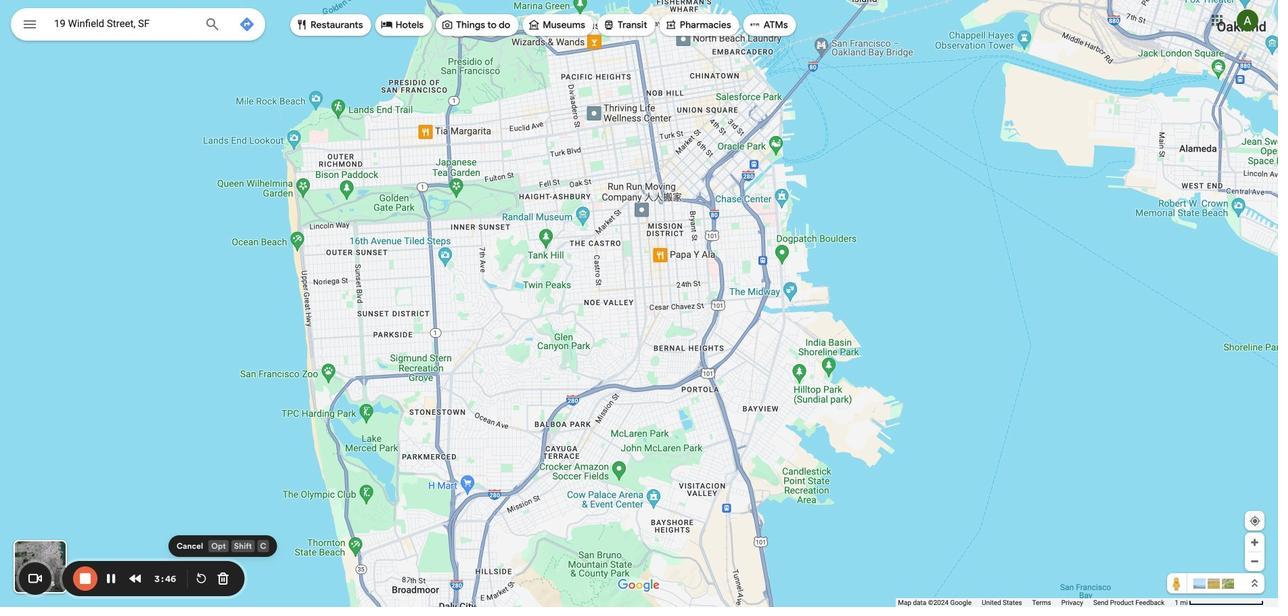Task type: vqa. For each thing, say whether or not it's contained in the screenshot.
Map
no



Task type: locate. For each thing, give the bounding box(es) containing it.
google maps element
[[0, 0, 1278, 607]]

None search field
[[11, 8, 265, 45]]

none search field inside google maps element
[[11, 8, 265, 45]]

zoom out image
[[1250, 556, 1260, 566]]

Search Google Maps field
[[11, 8, 265, 45]]

None field
[[54, 16, 194, 32]]

google account: augustus odena  
(augustus@adept.ai) image
[[1237, 10, 1259, 31]]

none field inside search google maps field
[[54, 16, 194, 32]]

show street view coverage image
[[1167, 573, 1188, 594]]

zoom in image
[[1250, 537, 1260, 547]]

show your location image
[[1249, 515, 1261, 527]]



